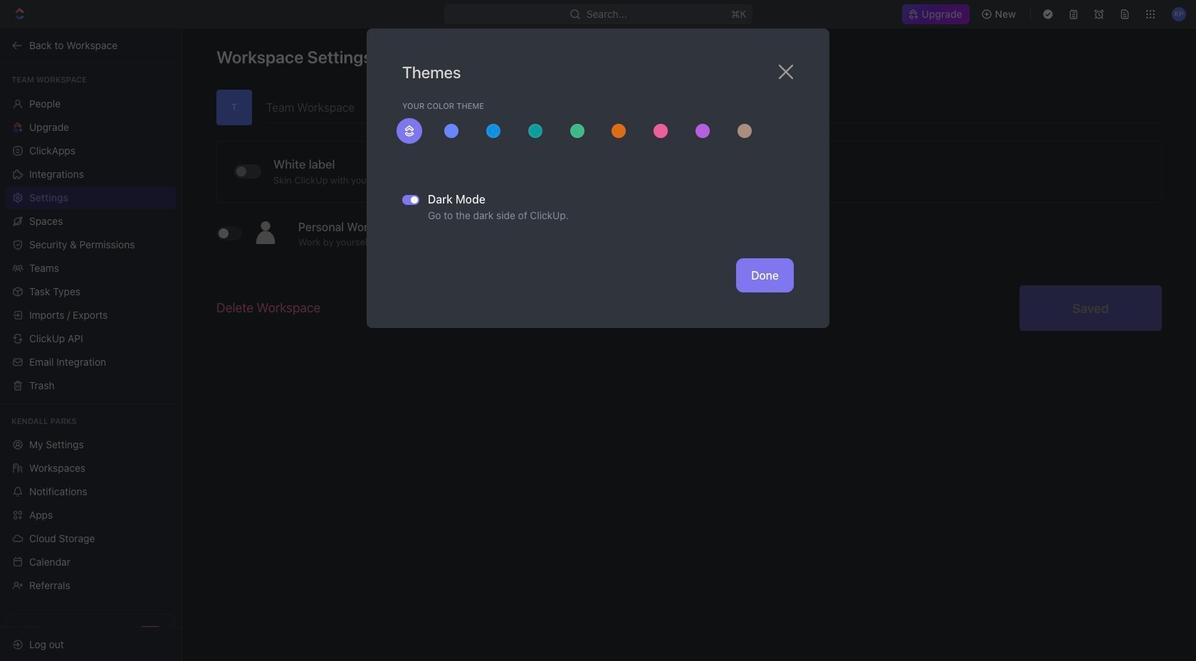 Task type: vqa. For each thing, say whether or not it's contained in the screenshot.
dialog at top
yes



Task type: locate. For each thing, give the bounding box(es) containing it.
dialog
[[367, 28, 830, 328]]



Task type: describe. For each thing, give the bounding box(es) containing it.
Team Na﻿me text field
[[266, 90, 1162, 122]]



